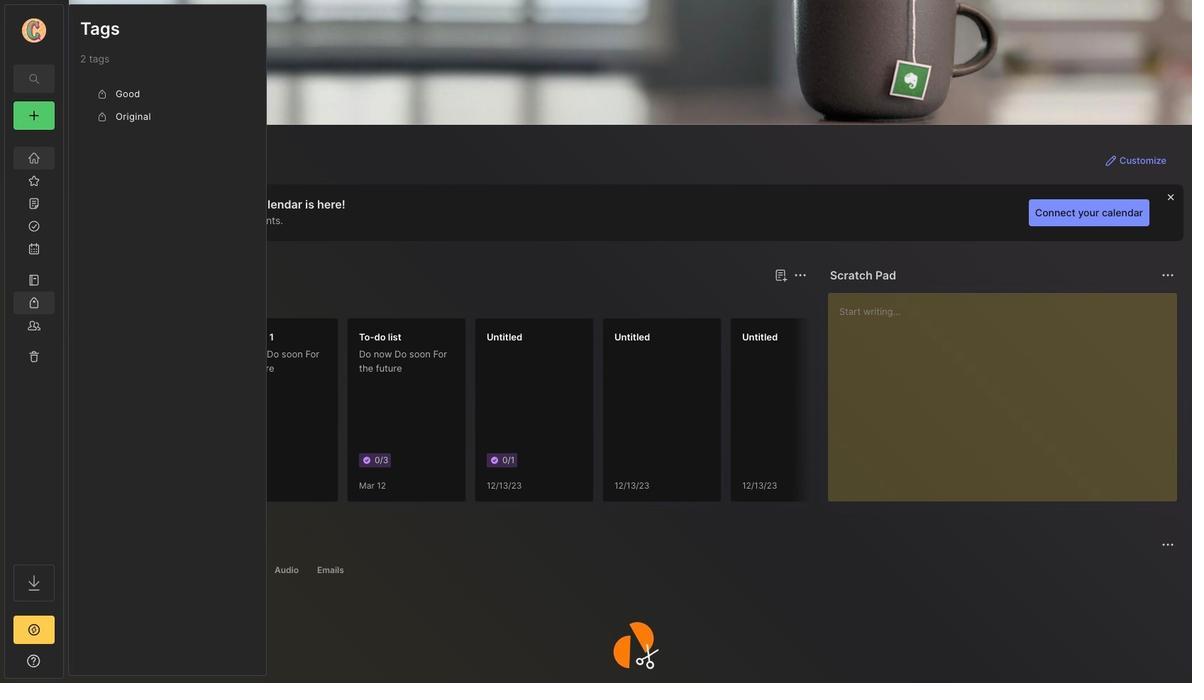 Task type: vqa. For each thing, say whether or not it's contained in the screenshot.
bottommost row group
yes



Task type: locate. For each thing, give the bounding box(es) containing it.
row group
[[80, 83, 255, 128], [92, 318, 1114, 511]]

tab list
[[94, 562, 1172, 579]]

WHAT'S NEW field
[[5, 650, 63, 673]]

upgrade image
[[26, 622, 43, 639]]

tree
[[5, 138, 63, 552]]

main element
[[0, 0, 68, 683]]

tab
[[142, 292, 199, 309], [94, 562, 149, 579], [203, 562, 263, 579], [268, 562, 305, 579], [311, 562, 350, 579]]



Task type: describe. For each thing, give the bounding box(es) containing it.
edit search image
[[26, 70, 43, 87]]

home image
[[27, 151, 41, 165]]

click to expand image
[[62, 657, 73, 674]]

Account field
[[5, 16, 63, 45]]

account image
[[22, 18, 46, 43]]

0 vertical spatial row group
[[80, 83, 255, 128]]

1 vertical spatial row group
[[92, 318, 1114, 511]]

tree inside main element
[[5, 138, 63, 552]]

Start writing… text field
[[839, 293, 1177, 490]]



